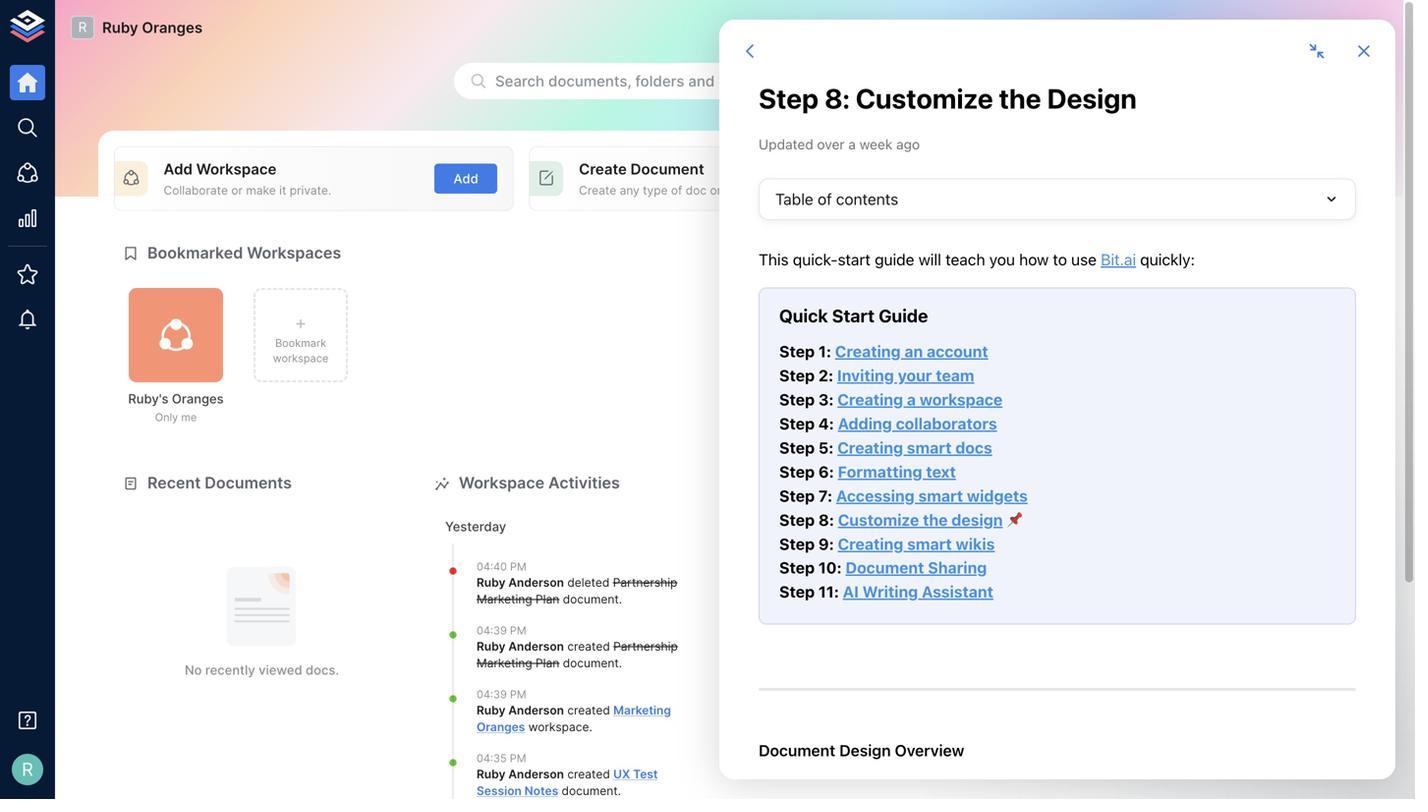 Task type: describe. For each thing, give the bounding box(es) containing it.
private.
[[290, 183, 332, 197]]

any
[[620, 183, 640, 197]]

04:39 for workspace
[[477, 688, 507, 701]]

create button
[[850, 164, 913, 194]]

ruby anderson deleted
[[477, 576, 613, 590]]

plan for created
[[536, 656, 560, 670]]

document . for 04:40 pm
[[560, 592, 622, 606]]

recently favorited
[[771, 473, 913, 493]]

1 vertical spatial workspace
[[529, 720, 589, 734]]

2 anderson from the top
[[509, 640, 564, 654]]

wiki.
[[725, 183, 750, 197]]

marketing for ruby anderson deleted
[[477, 592, 533, 606]]

folders
[[636, 72, 685, 90]]

1 pm from the top
[[510, 561, 527, 573]]

1 horizontal spatial r
[[78, 19, 87, 36]]

created for ux
[[568, 767, 610, 782]]

partnership for created
[[614, 640, 678, 654]]

partnership marketing plan for created
[[477, 640, 678, 670]]

plan.
[[1258, 268, 1311, 290]]

activities
[[549, 473, 620, 493]]

me
[[181, 411, 197, 424]]

04:35
[[477, 752, 507, 765]]

workspace .
[[525, 720, 593, 734]]

bookmarked workspaces
[[147, 243, 341, 263]]

ruby anderson created for marketing
[[477, 704, 614, 718]]

workspaces
[[247, 243, 341, 263]]

document
[[631, 160, 705, 178]]

are
[[1120, 268, 1147, 290]]

1 anderson from the top
[[509, 576, 564, 590]]

bookmark workspace
[[273, 337, 329, 365]]

2 help image from the top
[[1049, 702, 1345, 780]]

ruby's oranges only me
[[128, 391, 224, 424]]

4 pm from the top
[[510, 752, 526, 765]]

create for create
[[861, 171, 902, 186]]

add button
[[435, 164, 498, 194]]

create document create any type of doc or wiki.
[[579, 160, 750, 197]]

oranges for ruby's oranges only me
[[172, 391, 224, 407]]

type
[[643, 183, 668, 197]]

documents
[[205, 473, 292, 493]]

marketing inside marketing oranges
[[614, 704, 671, 718]]

oranges for ruby oranges
[[142, 19, 203, 36]]

gallery
[[1065, 160, 1115, 178]]

recent documents
[[147, 473, 292, 493]]

template
[[995, 160, 1061, 178]]

notes
[[525, 784, 559, 798]]

documents,
[[549, 72, 632, 90]]

hi ruby !
[[1330, 19, 1388, 36]]

open button
[[1266, 164, 1329, 194]]

marketing for ruby anderson created
[[477, 656, 533, 670]]

yesterday
[[445, 519, 506, 534]]

workspace activities
[[459, 473, 620, 493]]

marketing oranges link
[[477, 704, 671, 734]]

search documents, folders and workspaces... button
[[454, 63, 1005, 99]]

add for add
[[454, 171, 479, 186]]

04:40 pm
[[477, 561, 527, 573]]

of
[[671, 183, 683, 197]]

04:39 pm for document .
[[477, 624, 527, 637]]

document for 04:40 pm
[[563, 592, 619, 606]]

4 anderson from the top
[[509, 767, 564, 782]]

document for 04:39 pm
[[563, 656, 619, 670]]

no recently viewed docs.
[[185, 663, 339, 678]]

hi
[[1330, 19, 1344, 36]]

1 help image from the top
[[1049, 603, 1345, 681]]

only
[[155, 411, 178, 424]]

04:35 pm
[[477, 752, 526, 765]]

open
[[1281, 171, 1314, 186]]



Task type: locate. For each thing, give the bounding box(es) containing it.
ruby
[[102, 19, 138, 36], [1348, 19, 1384, 36], [477, 576, 506, 590], [477, 640, 506, 654], [477, 704, 506, 718], [477, 767, 506, 782]]

document
[[563, 592, 619, 606], [563, 656, 619, 670], [562, 784, 618, 798]]

document up marketing oranges link
[[563, 656, 619, 670]]

04:39 pm
[[477, 624, 527, 637], [477, 688, 527, 701]]

add inside add workspace collaborate or make it private.
[[164, 160, 193, 178]]

1 vertical spatial partnership marketing plan
[[477, 640, 678, 670]]

1 horizontal spatial or
[[710, 183, 722, 197]]

04:39 for document
[[477, 624, 507, 637]]

0 vertical spatial plan
[[536, 592, 560, 606]]

2 vertical spatial document
[[562, 784, 618, 798]]

0 vertical spatial workspace
[[196, 160, 277, 178]]

1 or from the left
[[231, 183, 243, 197]]

or inside add workspace collaborate or make it private.
[[231, 183, 243, 197]]

0 vertical spatial partnership
[[613, 576, 678, 590]]

plan down ruby anderson deleted
[[536, 592, 560, 606]]

workspace inside button
[[273, 352, 329, 365]]

search
[[496, 72, 545, 90]]

partnership marketing plan for deleted
[[477, 576, 678, 606]]

collaborate
[[164, 183, 228, 197]]

deleted
[[568, 576, 610, 590]]

ux
[[614, 767, 630, 782]]

test
[[633, 767, 658, 782]]

document . for 04:39 pm
[[560, 656, 622, 670]]

created for marketing
[[568, 704, 610, 718]]

oranges
[[142, 19, 203, 36], [172, 391, 224, 407], [477, 720, 525, 734]]

ruby's
[[128, 391, 169, 407]]

1 ruby anderson created from the top
[[477, 640, 614, 654]]

0 vertical spatial 04:39
[[477, 624, 507, 637]]

template gallery open
[[995, 160, 1314, 186]]

04:39 pm down 04:40 pm
[[477, 624, 527, 637]]

0 vertical spatial help image
[[1049, 603, 1345, 681]]

1 vertical spatial oranges
[[172, 391, 224, 407]]

anderson down 04:40 pm
[[509, 576, 564, 590]]

search documents, folders and workspaces...
[[496, 72, 817, 90]]

create
[[579, 160, 627, 178], [861, 171, 902, 186], [579, 183, 617, 197]]

2 partnership marketing plan from the top
[[477, 640, 678, 670]]

created down deleted
[[568, 640, 610, 654]]

pm right 04:40
[[510, 561, 527, 573]]

bookmarked
[[147, 243, 243, 263]]

workspace down bookmark
[[273, 352, 329, 365]]

session
[[477, 784, 522, 798]]

0 vertical spatial created
[[568, 640, 610, 654]]

1 horizontal spatial workspace
[[529, 720, 589, 734]]

or inside the create document create any type of doc or wiki.
[[710, 183, 722, 197]]

anderson
[[509, 576, 564, 590], [509, 640, 564, 654], [509, 704, 564, 718], [509, 767, 564, 782]]

2 vertical spatial document .
[[559, 784, 621, 798]]

2 created from the top
[[568, 704, 610, 718]]

2 vertical spatial ruby anderson created
[[477, 767, 614, 782]]

created up workspace .
[[568, 704, 610, 718]]

1 04:39 from the top
[[477, 624, 507, 637]]

oranges inside ruby's oranges only me
[[172, 391, 224, 407]]

marketing down 04:40 pm
[[477, 592, 533, 606]]

dialog
[[720, 20, 1396, 780]]

0 vertical spatial ruby anderson created
[[477, 640, 614, 654]]

2 04:39 from the top
[[477, 688, 507, 701]]

1 vertical spatial help image
[[1049, 702, 1345, 780]]

create inside "button"
[[861, 171, 902, 186]]

workspace up ux test session notes
[[529, 720, 589, 734]]

docs.
[[306, 663, 339, 678]]

add workspace collaborate or make it private.
[[164, 160, 332, 197]]

2 plan from the top
[[536, 656, 560, 670]]

anderson down ruby anderson deleted
[[509, 640, 564, 654]]

workspace inside add workspace collaborate or make it private.
[[196, 160, 277, 178]]

ux test session notes link
[[477, 767, 658, 798]]

on
[[1151, 268, 1173, 290]]

oranges for marketing oranges
[[477, 720, 525, 734]]

favorited
[[841, 473, 913, 493]]

0 vertical spatial document .
[[560, 592, 622, 606]]

marketing up workspace .
[[477, 656, 533, 670]]

workspace up the yesterday
[[459, 473, 545, 493]]

1 vertical spatial workspace
[[459, 473, 545, 493]]

1 vertical spatial 04:39 pm
[[477, 688, 527, 701]]

04:39 pm for workspace .
[[477, 688, 527, 701]]

3 created from the top
[[568, 767, 610, 782]]

ruby anderson created up notes
[[477, 767, 614, 782]]

created
[[568, 640, 610, 654], [568, 704, 610, 718], [568, 767, 610, 782]]

r button
[[6, 748, 49, 791]]

ruby anderson created up workspace .
[[477, 704, 614, 718]]

partnership for deleted
[[613, 576, 678, 590]]

pm up workspace .
[[510, 688, 527, 701]]

3 anderson from the top
[[509, 704, 564, 718]]

0 vertical spatial workspace
[[273, 352, 329, 365]]

1 vertical spatial partnership
[[614, 640, 678, 654]]

document down "ux"
[[562, 784, 618, 798]]

1 vertical spatial document
[[563, 656, 619, 670]]

partnership marketing plan
[[477, 576, 678, 606], [477, 640, 678, 670]]

0 vertical spatial oranges
[[142, 19, 203, 36]]

bookmark
[[275, 337, 326, 350]]

you are on the free plan.
[[1083, 268, 1311, 290]]

workspace
[[196, 160, 277, 178], [459, 473, 545, 493]]

document for 04:35 pm
[[562, 784, 618, 798]]

plan for deleted
[[536, 592, 560, 606]]

1 horizontal spatial workspace
[[459, 473, 545, 493]]

make
[[246, 183, 276, 197]]

you
[[1083, 268, 1115, 290]]

2 ruby anderson created from the top
[[477, 704, 614, 718]]

1 created from the top
[[568, 640, 610, 654]]

plan up marketing oranges link
[[536, 656, 560, 670]]

anderson up workspace .
[[509, 704, 564, 718]]

1 plan from the top
[[536, 592, 560, 606]]

3 ruby anderson created from the top
[[477, 767, 614, 782]]

help image
[[1049, 603, 1345, 681], [1049, 702, 1345, 780]]

the
[[1177, 268, 1206, 290]]

r
[[78, 19, 87, 36], [22, 759, 33, 780]]

partnership marketing plan up marketing oranges link
[[477, 640, 678, 670]]

3 pm from the top
[[510, 688, 527, 701]]

0 horizontal spatial workspace
[[273, 352, 329, 365]]

workspace
[[273, 352, 329, 365], [529, 720, 589, 734]]

2 04:39 pm from the top
[[477, 688, 527, 701]]

0 vertical spatial r
[[78, 19, 87, 36]]

partnership marketing plan down 04:40 pm
[[477, 576, 678, 606]]

pm down ruby anderson deleted
[[510, 624, 527, 637]]

04:39
[[477, 624, 507, 637], [477, 688, 507, 701]]

document . up marketing oranges link
[[560, 656, 622, 670]]

0 vertical spatial document
[[563, 592, 619, 606]]

create for create document create any type of doc or wiki.
[[579, 160, 627, 178]]

ruby anderson created down ruby anderson deleted
[[477, 640, 614, 654]]

1 04:39 pm from the top
[[477, 624, 527, 637]]

!
[[1384, 19, 1388, 36]]

1 vertical spatial 04:39
[[477, 688, 507, 701]]

1 partnership marketing plan from the top
[[477, 576, 678, 606]]

04:40
[[477, 561, 507, 573]]

workspace up "make"
[[196, 160, 277, 178]]

0 vertical spatial partnership marketing plan
[[477, 576, 678, 606]]

document .
[[560, 592, 622, 606], [560, 656, 622, 670], [559, 784, 621, 798]]

bookmark workspace button
[[254, 288, 348, 382]]

ux test session notes
[[477, 767, 658, 798]]

marketing up test at the left of page
[[614, 704, 671, 718]]

add
[[164, 160, 193, 178], [454, 171, 479, 186]]

2 vertical spatial created
[[568, 767, 610, 782]]

document . down "ux"
[[559, 784, 621, 798]]

2 vertical spatial marketing
[[614, 704, 671, 718]]

workspaces...
[[719, 72, 817, 90]]

04:39 down 04:40
[[477, 624, 507, 637]]

0 horizontal spatial r
[[22, 759, 33, 780]]

it
[[279, 183, 286, 197]]

2 vertical spatial oranges
[[477, 720, 525, 734]]

04:39 up 04:35
[[477, 688, 507, 701]]

1 vertical spatial document .
[[560, 656, 622, 670]]

04:39 pm up 04:35 pm
[[477, 688, 527, 701]]

recently
[[771, 473, 838, 493]]

0 horizontal spatial or
[[231, 183, 243, 197]]

1 vertical spatial r
[[22, 759, 33, 780]]

add for add workspace collaborate or make it private.
[[164, 160, 193, 178]]

partnership
[[613, 576, 678, 590], [614, 640, 678, 654]]

recent
[[147, 473, 201, 493]]

document . down deleted
[[560, 592, 622, 606]]

marketing
[[477, 592, 533, 606], [477, 656, 533, 670], [614, 704, 671, 718]]

oranges inside marketing oranges
[[477, 720, 525, 734]]

document down deleted
[[563, 592, 619, 606]]

0 horizontal spatial add
[[164, 160, 193, 178]]

and
[[689, 72, 715, 90]]

1 vertical spatial marketing
[[477, 656, 533, 670]]

free
[[1210, 268, 1253, 290]]

add inside button
[[454, 171, 479, 186]]

or left "make"
[[231, 183, 243, 197]]

ruby oranges
[[102, 19, 203, 36]]

0 vertical spatial marketing
[[477, 592, 533, 606]]

1 vertical spatial ruby anderson created
[[477, 704, 614, 718]]

ruby anderson created
[[477, 640, 614, 654], [477, 704, 614, 718], [477, 767, 614, 782]]

or right doc
[[710, 183, 722, 197]]

r inside button
[[22, 759, 33, 780]]

no
[[185, 663, 202, 678]]

1 vertical spatial plan
[[536, 656, 560, 670]]

doc
[[686, 183, 707, 197]]

or
[[231, 183, 243, 197], [710, 183, 722, 197]]

0 vertical spatial 04:39 pm
[[477, 624, 527, 637]]

0 horizontal spatial workspace
[[196, 160, 277, 178]]

viewed
[[259, 663, 302, 678]]

created left "ux"
[[568, 767, 610, 782]]

plan
[[536, 592, 560, 606], [536, 656, 560, 670]]

recently
[[205, 663, 255, 678]]

marketing oranges
[[477, 704, 671, 734]]

1 horizontal spatial add
[[454, 171, 479, 186]]

2 or from the left
[[710, 183, 722, 197]]

1 vertical spatial created
[[568, 704, 610, 718]]

pm right 04:35
[[510, 752, 526, 765]]

.
[[619, 592, 622, 606], [619, 656, 622, 670], [589, 720, 593, 734], [618, 784, 621, 798]]

anderson up notes
[[509, 767, 564, 782]]

ruby anderson created for ux
[[477, 767, 614, 782]]

document . for 04:35 pm
[[559, 784, 621, 798]]

pm
[[510, 561, 527, 573], [510, 624, 527, 637], [510, 688, 527, 701], [510, 752, 526, 765]]

2 pm from the top
[[510, 624, 527, 637]]



Task type: vqa. For each thing, say whether or not it's contained in the screenshot.
Add
yes



